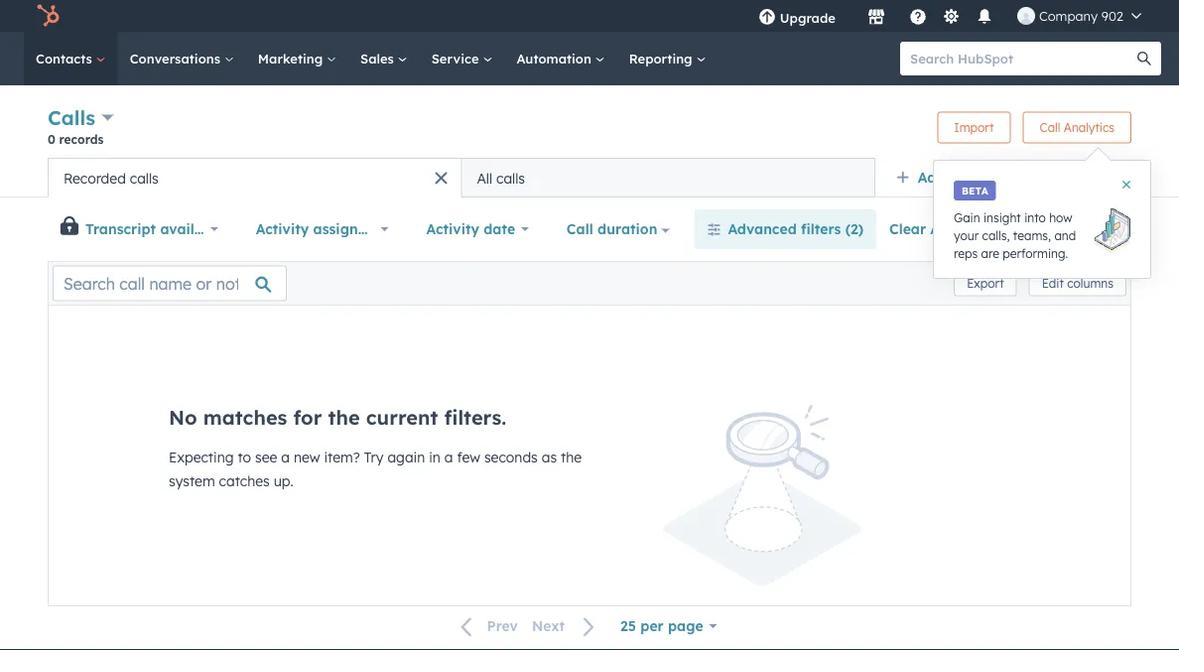 Task type: locate. For each thing, give the bounding box(es) containing it.
expecting
[[169, 449, 234, 466]]

upgrade image
[[758, 9, 776, 27]]

notifications button
[[968, 0, 1002, 32]]

reporting
[[629, 50, 696, 67]]

edit columns button
[[1029, 271, 1127, 296]]

activity left date
[[426, 220, 479, 238]]

view right save
[[1090, 222, 1115, 237]]

search image
[[1138, 52, 1152, 66]]

beta
[[962, 184, 988, 197]]

no
[[169, 405, 197, 430]]

0 horizontal spatial call
[[567, 220, 593, 238]]

25 per page
[[621, 617, 704, 635]]

calls for recorded calls
[[130, 169, 159, 187]]

0 horizontal spatial all
[[477, 169, 493, 187]]

0 vertical spatial call
[[1040, 120, 1061, 135]]

0 vertical spatial view
[[950, 169, 982, 186]]

current
[[366, 405, 438, 430]]

1 horizontal spatial calls
[[496, 169, 525, 187]]

prev button
[[449, 614, 525, 640]]

gain insight into how your calls, teams, and reps are performing.
[[954, 210, 1076, 261]]

1 horizontal spatial to
[[379, 220, 394, 238]]

0 horizontal spatial to
[[238, 449, 251, 466]]

search button
[[1128, 42, 1162, 75]]

all for all calls
[[477, 169, 493, 187]]

sales link
[[348, 32, 420, 85]]

view right add
[[950, 169, 982, 186]]

2 calls from the left
[[496, 169, 525, 187]]

import
[[954, 120, 994, 135]]

all left views at the right
[[1058, 169, 1076, 186]]

call inside banner
[[1040, 120, 1061, 135]]

calls up date
[[496, 169, 525, 187]]

marketing link
[[246, 32, 348, 85]]

into
[[1025, 210, 1046, 225]]

call inside button
[[567, 220, 593, 238]]

clear
[[890, 220, 926, 238]]

hubspot link
[[24, 4, 74, 28]]

in
[[429, 449, 441, 466]]

1 horizontal spatial a
[[445, 449, 453, 466]]

item?
[[324, 449, 360, 466]]

1 horizontal spatial view
[[1090, 222, 1115, 237]]

2 activity from the left
[[426, 220, 479, 238]]

upgrade
[[780, 9, 836, 26]]

notifications image
[[976, 9, 994, 27]]

view inside popup button
[[950, 169, 982, 186]]

calls
[[130, 169, 159, 187], [496, 169, 525, 187]]

recorded calls
[[64, 169, 159, 187]]

view
[[950, 169, 982, 186], [1090, 222, 1115, 237]]

up.
[[274, 473, 294, 490]]

(2/5)
[[986, 169, 1020, 186]]

hubspot image
[[36, 4, 60, 28]]

call
[[1040, 120, 1061, 135], [567, 220, 593, 238]]

1 horizontal spatial call
[[1040, 120, 1061, 135]]

activity
[[256, 220, 309, 238], [426, 220, 479, 238]]

all up activity date popup button
[[477, 169, 493, 187]]

0 vertical spatial to
[[379, 220, 394, 238]]

calls
[[48, 105, 95, 130]]

1 horizontal spatial the
[[561, 449, 582, 466]]

service
[[432, 50, 483, 67]]

calls right recorded
[[130, 169, 159, 187]]

try
[[364, 449, 384, 466]]

0
[[48, 132, 55, 146]]

0 horizontal spatial activity
[[256, 220, 309, 238]]

a right see
[[281, 449, 290, 466]]

Search HubSpot search field
[[900, 42, 1144, 75]]

2 horizontal spatial all
[[1058, 169, 1076, 186]]

call analytics link
[[1023, 112, 1132, 143]]

export button
[[954, 271, 1017, 296]]

no matches for the current filters.
[[169, 405, 506, 430]]

to
[[379, 220, 394, 238], [238, 449, 251, 466]]

call left the analytics
[[1040, 120, 1061, 135]]

edit columns
[[1042, 276, 1114, 291]]

the
[[328, 405, 360, 430], [561, 449, 582, 466]]

sales
[[360, 50, 398, 67]]

your
[[954, 228, 979, 243]]

catches
[[219, 473, 270, 490]]

few
[[457, 449, 480, 466]]

0 horizontal spatial view
[[950, 169, 982, 186]]

all calls button
[[462, 158, 875, 198]]

1 vertical spatial call
[[567, 220, 593, 238]]

0 vertical spatial the
[[328, 405, 360, 430]]

1 horizontal spatial activity
[[426, 220, 479, 238]]

conversations link
[[118, 32, 246, 85]]

activity assigned to button
[[243, 209, 402, 249]]

2 a from the left
[[445, 449, 453, 466]]

for
[[293, 405, 322, 430]]

the right as
[[561, 449, 582, 466]]

0 horizontal spatial the
[[328, 405, 360, 430]]

expecting to see a new item? try again in a few seconds as the system catches up.
[[169, 449, 582, 490]]

1 vertical spatial the
[[561, 449, 582, 466]]

call left duration
[[567, 220, 593, 238]]

close image
[[1123, 181, 1131, 189]]

to right assigned
[[379, 220, 394, 238]]

1 vertical spatial view
[[1090, 222, 1115, 237]]

advanced filters (2) button
[[694, 209, 877, 249]]

1 vertical spatial to
[[238, 449, 251, 466]]

insight
[[984, 210, 1021, 225]]

view for add
[[950, 169, 982, 186]]

all views link
[[1045, 158, 1132, 198]]

menu containing company 902
[[744, 0, 1156, 32]]

the right the for
[[328, 405, 360, 430]]

menu
[[744, 0, 1156, 32]]

1 horizontal spatial all
[[931, 220, 948, 238]]

edit
[[1042, 276, 1064, 291]]

all left the your
[[931, 220, 948, 238]]

next button
[[525, 614, 608, 640]]

1 a from the left
[[281, 449, 290, 466]]

1 calls from the left
[[130, 169, 159, 187]]

1 activity from the left
[[256, 220, 309, 238]]

contacts link
[[24, 32, 118, 85]]

activity down recorded calls button
[[256, 220, 309, 238]]

teams,
[[1013, 228, 1051, 243]]

all
[[1058, 169, 1076, 186], [477, 169, 493, 187], [931, 220, 948, 238]]

view inside button
[[1090, 222, 1115, 237]]

export
[[967, 276, 1004, 291]]

0 horizontal spatial a
[[281, 449, 290, 466]]

to left see
[[238, 449, 251, 466]]

help image
[[909, 9, 927, 27]]

clear all
[[890, 220, 948, 238]]

activity for activity assigned to
[[256, 220, 309, 238]]

a right in
[[445, 449, 453, 466]]

0 horizontal spatial calls
[[130, 169, 159, 187]]

seconds
[[484, 449, 538, 466]]

add view (2/5)
[[918, 169, 1020, 186]]

company 902 button
[[1006, 0, 1154, 32]]

system
[[169, 473, 215, 490]]

to inside popup button
[[379, 220, 394, 238]]



Task type: describe. For each thing, give the bounding box(es) containing it.
all views
[[1058, 169, 1119, 186]]

conversations
[[130, 50, 224, 67]]

save view
[[1059, 222, 1115, 237]]

help button
[[901, 0, 935, 32]]

and
[[1055, 228, 1076, 243]]

import button
[[938, 112, 1011, 143]]

how
[[1050, 210, 1073, 225]]

25
[[621, 617, 636, 635]]

per
[[641, 617, 664, 635]]

save view button
[[1024, 213, 1132, 245]]

marketplaces button
[[856, 0, 897, 32]]

automation
[[517, 50, 595, 67]]

transcript available button
[[80, 209, 231, 249]]

analytics
[[1064, 120, 1115, 135]]

to inside expecting to see a new item? try again in a few seconds as the system catches up.
[[238, 449, 251, 466]]

again
[[388, 449, 425, 466]]

prev
[[487, 618, 518, 635]]

automation link
[[505, 32, 617, 85]]

calls for all calls
[[496, 169, 525, 187]]

add
[[918, 169, 945, 186]]

next
[[532, 618, 565, 635]]

columns
[[1067, 276, 1114, 291]]

save
[[1059, 222, 1086, 237]]

views
[[1080, 169, 1119, 186]]

matches
[[203, 405, 287, 430]]

advanced filters (2)
[[728, 220, 864, 238]]

filters.
[[444, 405, 506, 430]]

contacts
[[36, 50, 96, 67]]

duration
[[598, 220, 658, 238]]

are
[[981, 246, 1000, 261]]

call for call duration
[[567, 220, 593, 238]]

call duration
[[567, 220, 658, 238]]

pagination navigation
[[449, 613, 608, 640]]

settings image
[[943, 8, 960, 26]]

reporting link
[[617, 32, 718, 85]]

settings link
[[939, 5, 964, 26]]

reps
[[954, 246, 978, 261]]

assigned
[[313, 220, 375, 238]]

available
[[160, 220, 224, 238]]

gain
[[954, 210, 980, 225]]

date
[[484, 220, 515, 238]]

company 902
[[1039, 7, 1124, 24]]

transcript available
[[85, 220, 224, 238]]

records
[[59, 132, 104, 146]]

add view (2/5) button
[[883, 158, 1045, 198]]

marketing
[[258, 50, 327, 67]]

advanced
[[728, 220, 797, 238]]

call for call analytics
[[1040, 120, 1061, 135]]

service link
[[420, 32, 505, 85]]

as
[[542, 449, 557, 466]]

activity assigned to
[[256, 220, 394, 238]]

calls banner
[[48, 103, 1132, 158]]

902
[[1102, 7, 1124, 24]]

new
[[294, 449, 320, 466]]

mateo roberts image
[[1017, 7, 1035, 25]]

Search call name or notes search field
[[53, 266, 287, 301]]

activity for activity date
[[426, 220, 479, 238]]

marketplaces image
[[868, 9, 885, 27]]

calls,
[[982, 228, 1010, 243]]

view for save
[[1090, 222, 1115, 237]]

activity date button
[[413, 209, 542, 249]]

activity date
[[426, 220, 515, 238]]

page
[[668, 617, 704, 635]]

all for all views
[[1058, 169, 1076, 186]]

the inside expecting to see a new item? try again in a few seconds as the system catches up.
[[561, 449, 582, 466]]

clear all button
[[877, 209, 961, 249]]

0 records
[[48, 132, 104, 146]]

call analytics
[[1040, 120, 1115, 135]]

recorded calls button
[[48, 158, 462, 198]]

company
[[1039, 7, 1098, 24]]

call duration button
[[554, 209, 682, 249]]

all calls
[[477, 169, 525, 187]]

see
[[255, 449, 277, 466]]



Task type: vqa. For each thing, say whether or not it's contained in the screenshot.
code
no



